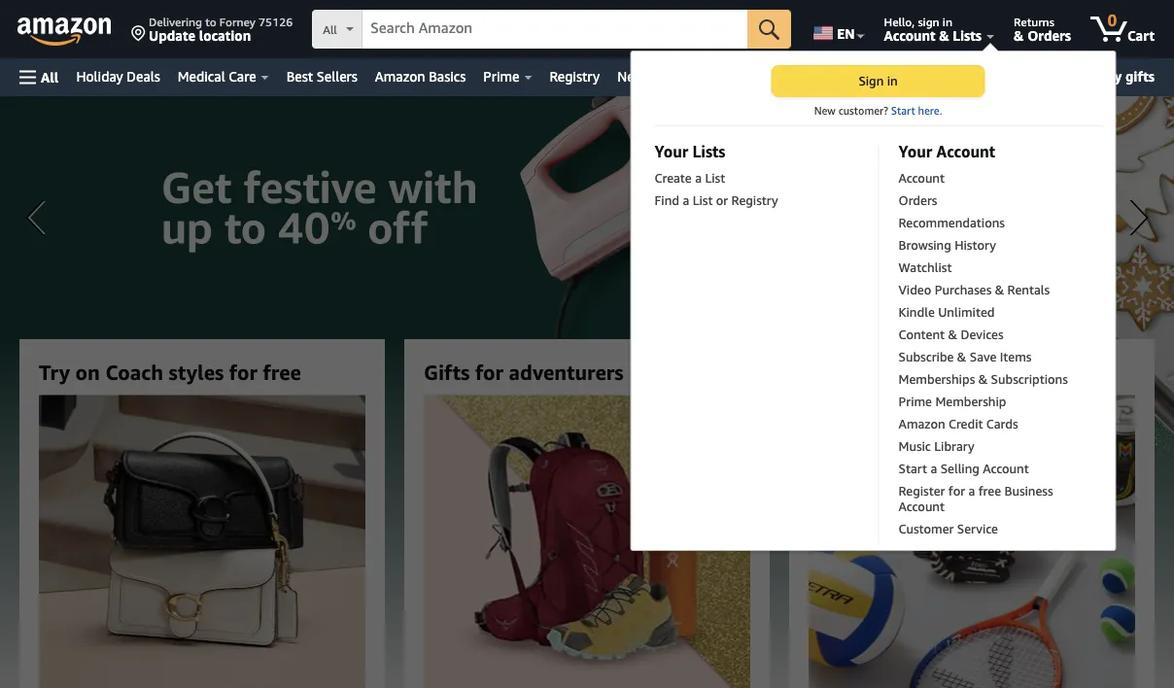 Task type: vqa. For each thing, say whether or not it's contained in the screenshot.
Medium
no



Task type: locate. For each thing, give the bounding box(es) containing it.
1 horizontal spatial all
[[323, 23, 337, 36]]

1 vertical spatial free
[[979, 483, 1002, 498]]

orders inside returns & orders
[[1028, 27, 1072, 43]]

on right try
[[75, 360, 100, 384]]

0 vertical spatial lists
[[953, 27, 982, 43]]

gifts down cart
[[1126, 68, 1155, 84]]

deals
[[127, 69, 160, 85], [768, 69, 801, 85]]

all
[[323, 23, 337, 36], [41, 69, 59, 85]]

prime
[[484, 69, 520, 85], [899, 394, 933, 409]]

registry down search amazon text box
[[550, 69, 600, 85]]

your down start here. link
[[899, 142, 933, 160]]

0 horizontal spatial in
[[888, 73, 898, 88]]

2 your from the left
[[899, 142, 933, 160]]

lists
[[953, 27, 982, 43], [693, 142, 726, 160]]

1 horizontal spatial on
[[1055, 68, 1071, 84]]

account & lists
[[885, 27, 982, 43]]

1 horizontal spatial amazon
[[899, 416, 946, 431]]

1 vertical spatial orders
[[899, 193, 938, 208]]

0 horizontal spatial new
[[618, 69, 645, 85]]

1 vertical spatial start
[[899, 461, 928, 476]]

list up or
[[705, 170, 726, 185]]

0 horizontal spatial registry
[[550, 69, 600, 85]]

your for lists
[[655, 142, 689, 160]]

1 your from the left
[[655, 142, 689, 160]]

& up the jump
[[1014, 27, 1025, 43]]

& inside returns & orders
[[1014, 27, 1025, 43]]

0 vertical spatial registry
[[550, 69, 600, 85]]

your lists create a list find a list or registry
[[655, 142, 779, 208]]

sign
[[859, 73, 884, 88]]

0 vertical spatial customer service link
[[810, 63, 935, 90]]

0 vertical spatial in
[[943, 15, 953, 28]]

main content
[[0, 96, 1175, 689]]

en
[[837, 25, 855, 41]]

forney
[[220, 15, 256, 28]]

hello, sign in
[[885, 15, 953, 28]]

deals right today's
[[768, 69, 801, 85]]

new left customer?
[[815, 104, 836, 117]]

amazon basics link
[[366, 63, 475, 90]]

watchlist
[[899, 260, 952, 275]]

new left the releases
[[618, 69, 645, 85]]

holiday
[[76, 69, 123, 85]]

for inside your account account orders recommendations browsing history watchlist video purchases & rentals kindle unlimited content & devices subscribe & save items memberships & subscriptions prime membership amazon credit cards music library start a selling account register for a free business account customer service
[[949, 483, 966, 498]]

customer down register
[[899, 521, 954, 536]]

for right save
[[1002, 360, 1030, 384]]

lists right sign
[[953, 27, 982, 43]]

your for account
[[899, 142, 933, 160]]

0 horizontal spatial service
[[882, 69, 926, 85]]

account up 'sign in'
[[885, 27, 936, 43]]

0 vertical spatial start
[[892, 104, 916, 117]]

on right the jump
[[1055, 68, 1071, 84]]

customer service link
[[810, 63, 935, 90], [899, 521, 1083, 544]]

service up start here. link
[[882, 69, 926, 85]]

amazon left basics
[[375, 69, 426, 85]]

free down 'selling'
[[979, 483, 1002, 498]]

0 vertical spatial orders
[[1028, 27, 1072, 43]]

content
[[899, 327, 945, 342]]

0 vertical spatial prime
[[484, 69, 520, 85]]

lists up or
[[693, 142, 726, 160]]

today's deals
[[719, 69, 801, 85]]

releases
[[649, 69, 701, 85]]

1 horizontal spatial in
[[943, 15, 953, 28]]

medical care
[[178, 69, 256, 85]]

find
[[655, 193, 680, 208]]

main content containing try on coach styles for free
[[0, 96, 1175, 689]]

0 horizontal spatial lists
[[693, 142, 726, 160]]

all up sellers
[[323, 23, 337, 36]]

register
[[899, 483, 946, 498]]

0 horizontal spatial your
[[655, 142, 689, 160]]

orders up recommendations
[[899, 193, 938, 208]]

0
[[1108, 11, 1118, 30]]

location
[[199, 27, 251, 43]]

service inside your account account orders recommendations browsing history watchlist video purchases & rentals kindle unlimited content & devices subscribe & save items memberships & subscriptions prime membership amazon credit cards music library start a selling account register for a free business account customer service
[[958, 521, 999, 536]]

for down 'selling'
[[949, 483, 966, 498]]

explore sports gifts for kids
[[809, 360, 1075, 384]]

all down the amazon image
[[41, 69, 59, 85]]

1 vertical spatial lists
[[693, 142, 726, 160]]

1 vertical spatial in
[[888, 73, 898, 88]]

0 vertical spatial free
[[263, 360, 301, 384]]

customer up customer?
[[819, 69, 878, 85]]

1 vertical spatial all
[[41, 69, 59, 85]]

gifts inside main content
[[952, 360, 996, 384]]

gifts
[[424, 360, 470, 384]]

new customer? start here.
[[815, 104, 943, 117]]

1 horizontal spatial new
[[815, 104, 836, 117]]

medical care link
[[169, 63, 278, 90]]

deals for today's deals
[[768, 69, 801, 85]]

subscriptions
[[992, 371, 1069, 387]]

on inside navigation
[[1055, 68, 1071, 84]]

1 vertical spatial customer
[[899, 521, 954, 536]]

subscribe
[[899, 349, 954, 364]]

0 horizontal spatial orders
[[899, 193, 938, 208]]

1 vertical spatial new
[[815, 104, 836, 117]]

1 vertical spatial prime
[[899, 394, 933, 409]]

your inside your account account orders recommendations browsing history watchlist video purchases & rentals kindle unlimited content & devices subscribe & save items memberships & subscriptions prime membership amazon credit cards music library start a selling account register for a free business account customer service
[[899, 142, 933, 160]]

sign
[[918, 15, 940, 28]]

1 horizontal spatial service
[[958, 521, 999, 536]]

0 horizontal spatial deals
[[127, 69, 160, 85]]

a down 'selling'
[[969, 483, 976, 498]]

amazon up "music" in the bottom right of the page
[[899, 416, 946, 431]]

0 vertical spatial amazon
[[375, 69, 426, 85]]

new releases link
[[609, 63, 710, 90]]

sign in link
[[772, 65, 986, 97]]

a right find
[[683, 193, 690, 208]]

customer inside your account account orders recommendations browsing history watchlist video purchases & rentals kindle unlimited content & devices subscribe & save items memberships & subscriptions prime membership amazon credit cards music library start a selling account register for a free business account customer service
[[899, 521, 954, 536]]

registry right or
[[732, 193, 779, 208]]

gifts
[[1126, 68, 1155, 84], [952, 360, 996, 384]]

start a selling account link
[[899, 461, 1083, 483]]

customer service link down business
[[899, 521, 1083, 544]]

0 horizontal spatial customer
[[819, 69, 878, 85]]

your
[[655, 142, 689, 160], [899, 142, 933, 160]]

1 horizontal spatial orders
[[1028, 27, 1072, 43]]

delivering
[[149, 15, 202, 28]]

start down "music" in the bottom right of the page
[[899, 461, 928, 476]]

subscribe & save items link
[[899, 349, 1083, 371]]

credit
[[949, 416, 984, 431]]

a up register
[[931, 461, 938, 476]]

in
[[943, 15, 953, 28], [888, 73, 898, 88]]

gifts up membership
[[952, 360, 996, 384]]

1 vertical spatial service
[[958, 521, 999, 536]]

customer service link up new customer? start here.
[[810, 63, 935, 90]]

on
[[1055, 68, 1071, 84], [75, 360, 100, 384]]

service
[[882, 69, 926, 85], [958, 521, 999, 536]]

1 deals from the left
[[127, 69, 160, 85]]

your up create
[[655, 142, 689, 160]]

orders up the jump
[[1028, 27, 1072, 43]]

a right create
[[695, 170, 702, 185]]

0 horizontal spatial free
[[263, 360, 301, 384]]

orders
[[1028, 27, 1072, 43], [899, 193, 938, 208]]

deals right holiday
[[127, 69, 160, 85]]

1 horizontal spatial customer
[[899, 521, 954, 536]]

Search Amazon text field
[[363, 11, 748, 48]]

1 horizontal spatial your
[[899, 142, 933, 160]]

to
[[205, 15, 217, 28]]

2 deals from the left
[[768, 69, 801, 85]]

try on coach styles for free
[[39, 360, 301, 384]]

0 horizontal spatial amazon
[[375, 69, 426, 85]]

holiday deals
[[76, 69, 160, 85]]

prime down sports
[[899, 394, 933, 409]]

free right styles
[[263, 360, 301, 384]]

prime right basics
[[484, 69, 520, 85]]

get a jump on holiday gifts
[[981, 68, 1155, 84]]

& down unlimited
[[949, 327, 958, 342]]

recommendations link
[[899, 215, 1083, 237]]

sign in
[[859, 73, 898, 88]]

start left here.
[[892, 104, 916, 117]]

kids
[[1035, 360, 1075, 384]]

library
[[935, 439, 975, 454]]

None submit
[[748, 10, 792, 49]]

all button
[[11, 58, 68, 96]]

1 vertical spatial amazon
[[899, 416, 946, 431]]

all inside search box
[[323, 23, 337, 36]]

0 vertical spatial gifts
[[1126, 68, 1155, 84]]

amazon
[[375, 69, 426, 85], [899, 416, 946, 431]]

a
[[1007, 68, 1015, 84], [695, 170, 702, 185], [683, 193, 690, 208], [931, 461, 938, 476], [969, 483, 976, 498]]

1 horizontal spatial free
[[979, 483, 1002, 498]]

try
[[39, 360, 70, 384]]

0 vertical spatial new
[[618, 69, 645, 85]]

1 vertical spatial on
[[75, 360, 100, 384]]

new
[[618, 69, 645, 85], [815, 104, 836, 117]]

free inside main content
[[263, 360, 301, 384]]

0 vertical spatial on
[[1055, 68, 1071, 84]]

explore sports gifts for kids image
[[788, 395, 1157, 689]]

1 vertical spatial gifts
[[952, 360, 996, 384]]

1 horizontal spatial registry
[[732, 193, 779, 208]]

0 horizontal spatial gifts
[[952, 360, 996, 384]]

1 horizontal spatial deals
[[768, 69, 801, 85]]

service down start a selling account link on the bottom right
[[958, 521, 999, 536]]

registry
[[550, 69, 600, 85], [732, 193, 779, 208]]

1 horizontal spatial prime
[[899, 394, 933, 409]]

0 horizontal spatial on
[[75, 360, 100, 384]]

account down register
[[899, 499, 945, 514]]

0 vertical spatial all
[[323, 23, 337, 36]]

find a list or registry link
[[655, 193, 859, 215]]

registry link
[[541, 63, 609, 90]]

0 horizontal spatial all
[[41, 69, 59, 85]]

1 horizontal spatial lists
[[953, 27, 982, 43]]

history
[[955, 237, 997, 252]]

gifts inside navigation navigation
[[1126, 68, 1155, 84]]

jump
[[1018, 68, 1051, 84]]

sports
[[887, 360, 947, 384]]

memberships
[[899, 371, 976, 387]]

amazon basics
[[375, 69, 466, 85]]

orders inside your account account orders recommendations browsing history watchlist video purchases & rentals kindle unlimited content & devices subscribe & save items memberships & subscriptions prime membership amazon credit cards music library start a selling account register for a free business account customer service
[[899, 193, 938, 208]]

list left or
[[693, 193, 713, 208]]

your account account orders recommendations browsing history watchlist video purchases & rentals kindle unlimited content & devices subscribe & save items memberships & subscriptions prime membership amazon credit cards music library start a selling account register for a free business account customer service
[[899, 142, 1069, 536]]

1 vertical spatial registry
[[732, 193, 779, 208]]

navigation navigation
[[0, 0, 1175, 560]]

update
[[149, 27, 196, 43]]

your inside your lists create a list find a list or registry
[[655, 142, 689, 160]]

here.
[[919, 104, 943, 117]]

customer service
[[819, 69, 926, 85]]

&
[[940, 27, 950, 43], [1014, 27, 1025, 43], [996, 282, 1005, 297], [949, 327, 958, 342], [958, 349, 967, 364], [979, 371, 988, 387]]

free
[[263, 360, 301, 384], [979, 483, 1002, 498]]

1 horizontal spatial gifts
[[1126, 68, 1155, 84]]



Task type: describe. For each thing, give the bounding box(es) containing it.
items
[[1000, 349, 1032, 364]]

medical
[[178, 69, 225, 85]]

or
[[717, 193, 729, 208]]

customer?
[[839, 104, 889, 117]]

new releases
[[618, 69, 701, 85]]

all inside button
[[41, 69, 59, 85]]

sellers
[[317, 69, 358, 85]]

explore
[[809, 360, 882, 384]]

save
[[970, 349, 997, 364]]

& right hello,
[[940, 27, 950, 43]]

get a jump on holiday gifts link
[[974, 64, 1163, 89]]

kindle
[[899, 304, 935, 319]]

deals for holiday deals
[[127, 69, 160, 85]]

cart
[[1128, 27, 1155, 43]]

account up recommendations
[[899, 170, 945, 185]]

0 vertical spatial service
[[882, 69, 926, 85]]

none submit inside all search box
[[748, 10, 792, 49]]

new for new customer? start here.
[[815, 104, 836, 117]]

prime link
[[475, 63, 541, 90]]

returns & orders
[[1014, 15, 1072, 43]]

memberships & subscriptions link
[[899, 371, 1083, 394]]

returns
[[1014, 15, 1055, 28]]

amazon image
[[18, 18, 112, 47]]

1 vertical spatial customer service link
[[899, 521, 1083, 544]]

today's
[[719, 69, 764, 85]]

75126
[[259, 15, 293, 28]]

start inside your account account orders recommendations browsing history watchlist video purchases & rentals kindle unlimited content & devices subscribe & save items memberships & subscriptions prime membership amazon credit cards music library start a selling account register for a free business account customer service
[[899, 461, 928, 476]]

0 vertical spatial customer
[[819, 69, 878, 85]]

All search field
[[312, 10, 792, 51]]

new for new releases
[[618, 69, 645, 85]]

unlimited
[[939, 304, 995, 319]]

prime inside your account account orders recommendations browsing history watchlist video purchases & rentals kindle unlimited content & devices subscribe & save items memberships & subscriptions prime membership amazon credit cards music library start a selling account register for a free business account customer service
[[899, 394, 933, 409]]

start here. link
[[892, 104, 943, 117]]

en link
[[802, 5, 874, 53]]

watchlist link
[[899, 260, 1083, 282]]

for right gifts
[[476, 360, 504, 384]]

& left save
[[958, 349, 967, 364]]

& down save
[[979, 371, 988, 387]]

a right 'get' at the top right
[[1007, 68, 1015, 84]]

account link
[[899, 170, 1083, 193]]

adventurers
[[509, 360, 624, 384]]

0 vertical spatial list
[[705, 170, 726, 185]]

best
[[287, 69, 313, 85]]

devices
[[961, 327, 1004, 342]]

browsing history link
[[899, 237, 1083, 260]]

business
[[1005, 483, 1054, 498]]

today's deals link
[[710, 63, 810, 90]]

best sellers link
[[278, 63, 366, 90]]

register for a free business account link
[[899, 483, 1083, 521]]

holiday
[[1075, 68, 1123, 84]]

music
[[899, 439, 932, 454]]

browsing
[[899, 237, 952, 252]]

amazon inside your account account orders recommendations browsing history watchlist video purchases & rentals kindle unlimited content & devices subscribe & save items memberships & subscriptions prime membership amazon credit cards music library start a selling account register for a free business account customer service
[[899, 416, 946, 431]]

recommendations
[[899, 215, 1006, 230]]

selling
[[941, 461, 980, 476]]

1 vertical spatial list
[[693, 193, 713, 208]]

delivering to forney 75126 update location
[[149, 15, 293, 43]]

basics
[[429, 69, 466, 85]]

purchases
[[935, 282, 992, 297]]

gifts for adventurers image
[[403, 395, 772, 689]]

kindle unlimited link
[[899, 304, 1083, 327]]

video
[[899, 282, 932, 297]]

care
[[229, 69, 256, 85]]

for right styles
[[229, 360, 258, 384]]

free inside your account account orders recommendations browsing history watchlist video purchases & rentals kindle unlimited content & devices subscribe & save items memberships & subscriptions prime membership amazon credit cards music library start a selling account register for a free business account customer service
[[979, 483, 1002, 498]]

rentals
[[1008, 282, 1050, 297]]

styles
[[169, 360, 224, 384]]

lists inside your lists create a list find a list or registry
[[693, 142, 726, 160]]

best sellers
[[287, 69, 358, 85]]

hello,
[[885, 15, 915, 28]]

get
[[981, 68, 1004, 84]]

0 horizontal spatial prime
[[484, 69, 520, 85]]

music library link
[[899, 439, 1083, 461]]

amazon credit cards link
[[899, 416, 1083, 439]]

& up kindle unlimited link
[[996, 282, 1005, 297]]

try on coach styles for free image
[[18, 395, 386, 689]]

content & devices link
[[899, 327, 1083, 349]]

orders link
[[899, 193, 1083, 215]]

create a list link
[[655, 170, 859, 193]]

membership
[[936, 394, 1007, 409]]

cards
[[987, 416, 1019, 431]]

create
[[655, 170, 692, 185]]

account up account link
[[937, 142, 996, 160]]

account up business
[[983, 461, 1030, 476]]

video purchases & rentals link
[[899, 282, 1083, 304]]

coach
[[105, 360, 163, 384]]

registry inside your lists create a list find a list or registry
[[732, 193, 779, 208]]



